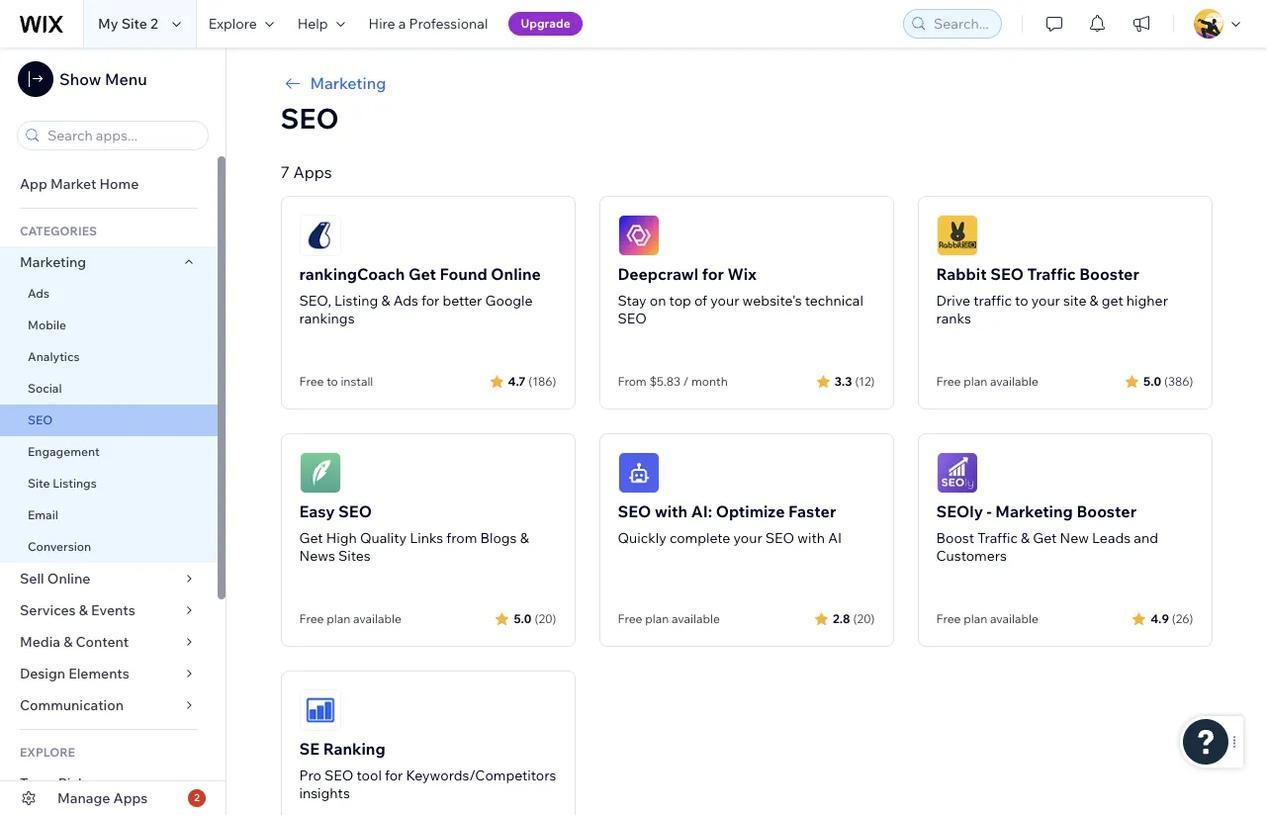 Task type: describe. For each thing, give the bounding box(es) containing it.
links
[[410, 530, 444, 547]]

market
[[50, 175, 96, 193]]

plan for marketing
[[964, 612, 988, 627]]

se ranking logo image
[[299, 690, 341, 731]]

seo inside easy seo get high quality links from blogs & news sites
[[339, 502, 372, 522]]

manage
[[57, 790, 110, 808]]

Search... field
[[928, 10, 996, 38]]

traffic
[[974, 292, 1012, 310]]

complete
[[670, 530, 731, 547]]

& inside easy seo get high quality links from blogs & news sites
[[520, 530, 529, 547]]

rankingcoach get found online seo, listing & ads for better google rankings
[[299, 264, 541, 328]]

(386)
[[1165, 374, 1194, 388]]

se ranking pro seo tool for keywords/competitors insights
[[299, 739, 557, 803]]

(186)
[[529, 374, 557, 388]]

1 horizontal spatial with
[[798, 530, 826, 547]]

explore
[[20, 745, 75, 760]]

services & events link
[[0, 595, 218, 627]]

boost
[[937, 530, 975, 547]]

of
[[695, 292, 708, 310]]

from $5.83 / month
[[618, 374, 728, 389]]

4.9
[[1151, 611, 1170, 626]]

online inside rankingcoach get found online seo, listing & ads for better google rankings
[[491, 264, 541, 284]]

sell online
[[20, 570, 90, 588]]

email link
[[0, 500, 218, 532]]

website's
[[743, 292, 802, 310]]

upgrade button
[[509, 12, 583, 36]]

team
[[20, 775, 55, 793]]

professional
[[409, 15, 488, 33]]

0 vertical spatial site
[[121, 15, 147, 33]]

seo inside seo link
[[28, 413, 53, 428]]

seo inside deepcrawl for wix stay on top of your website's technical seo
[[618, 310, 647, 328]]

2.8
[[833, 611, 851, 626]]

sell online link
[[0, 563, 218, 595]]

sites
[[338, 547, 371, 565]]

available for ai:
[[672, 612, 720, 627]]

tool
[[357, 767, 382, 785]]

listing
[[335, 292, 378, 310]]

3.3
[[835, 374, 853, 388]]

optimize
[[716, 502, 785, 522]]

install
[[341, 374, 373, 389]]

(12)
[[856, 374, 875, 388]]

conversion
[[28, 539, 91, 554]]

0 vertical spatial 2
[[150, 15, 158, 33]]

seo up "7 apps" at the left of the page
[[281, 101, 339, 136]]

0 horizontal spatial ads
[[28, 286, 49, 301]]

5.0 (386)
[[1144, 374, 1194, 388]]

categories
[[20, 224, 97, 239]]

engagement
[[28, 444, 100, 459]]

services
[[20, 602, 76, 620]]

get inside easy seo get high quality links from blogs & news sites
[[299, 530, 323, 547]]

booster for seoly - marketing booster
[[1077, 502, 1137, 522]]

marketing inside seoly - marketing booster boost traffic & get new leads and customers
[[996, 502, 1074, 522]]

email
[[28, 508, 58, 523]]

1 vertical spatial to
[[327, 374, 338, 389]]

easy seo logo image
[[299, 452, 341, 494]]

team picks link
[[0, 768, 218, 800]]

my site 2
[[98, 15, 158, 33]]

insights
[[299, 785, 350, 803]]

analytics link
[[0, 341, 218, 373]]

new
[[1061, 530, 1090, 547]]

drive
[[937, 292, 971, 310]]

0 vertical spatial with
[[655, 502, 688, 522]]

plan for traffic
[[964, 374, 988, 389]]

wix
[[728, 264, 757, 284]]

for inside deepcrawl for wix stay on top of your website's technical seo
[[702, 264, 724, 284]]

communication
[[20, 697, 127, 715]]

deepcrawl for wix stay on top of your website's technical seo
[[618, 264, 864, 328]]

my
[[98, 15, 118, 33]]

& inside rabbit seo traffic booster drive traffic to your site & get higher ranks
[[1090, 292, 1099, 310]]

sell
[[20, 570, 44, 588]]

pro
[[299, 767, 322, 785]]

and
[[1135, 530, 1159, 547]]

seo inside rabbit seo traffic booster drive traffic to your site & get higher ranks
[[991, 264, 1024, 284]]

home
[[99, 175, 139, 193]]

deepcrawl for wix logo image
[[618, 215, 660, 256]]

your for ai:
[[734, 530, 763, 547]]

seoly - marketing booster boost traffic & get new leads and customers
[[937, 502, 1159, 565]]

google
[[485, 292, 533, 310]]

leads
[[1093, 530, 1131, 547]]

media & content link
[[0, 627, 218, 658]]

quality
[[360, 530, 407, 547]]

rabbit
[[937, 264, 987, 284]]

menu
[[105, 69, 147, 89]]

help button
[[286, 0, 357, 48]]

seo with ai: optimize faster quickly complete your seo with ai
[[618, 502, 842, 547]]

seo up quickly on the bottom of page
[[618, 502, 652, 522]]

get
[[1102, 292, 1124, 310]]

traffic inside seoly - marketing booster boost traffic & get new leads and customers
[[978, 530, 1018, 547]]

seo with ai: optimize faster logo image
[[618, 452, 660, 494]]

seo link
[[0, 405, 218, 436]]

deepcrawl
[[618, 264, 699, 284]]

& inside rankingcoach get found online seo, listing & ads for better google rankings
[[381, 292, 390, 310]]

1 vertical spatial online
[[47, 570, 90, 588]]

for inside rankingcoach get found online seo, listing & ads for better google rankings
[[422, 292, 440, 310]]

site listings link
[[0, 468, 218, 500]]

0 horizontal spatial marketing link
[[0, 246, 218, 278]]

team picks
[[20, 775, 93, 793]]

free for rankingcoach get found online
[[299, 374, 324, 389]]

Search apps... field
[[42, 122, 202, 149]]

a
[[399, 15, 406, 33]]

free for rabbit seo traffic booster
[[937, 374, 962, 389]]

app market home link
[[0, 168, 218, 200]]

apps for manage apps
[[113, 790, 148, 808]]

5.0 for rabbit seo traffic booster
[[1144, 374, 1162, 388]]

content
[[76, 633, 129, 651]]

hire
[[369, 15, 396, 33]]

easy
[[299, 502, 335, 522]]



Task type: vqa. For each thing, say whether or not it's contained in the screenshot.


Task type: locate. For each thing, give the bounding box(es) containing it.
app market home
[[20, 175, 139, 193]]

design elements
[[20, 665, 130, 683]]

explore
[[209, 15, 257, 33]]

se
[[299, 739, 320, 759]]

free for easy seo
[[299, 612, 324, 627]]

quickly
[[618, 530, 667, 547]]

booster up leads
[[1077, 502, 1137, 522]]

app
[[20, 175, 47, 193]]

seo up traffic
[[991, 264, 1024, 284]]

4.9 (26)
[[1151, 611, 1194, 626]]

your inside rabbit seo traffic booster drive traffic to your site & get higher ranks
[[1032, 292, 1061, 310]]

traffic down the -
[[978, 530, 1018, 547]]

5.0 (20)
[[514, 611, 557, 626]]

available for marketing
[[991, 612, 1039, 627]]

media & content
[[20, 633, 129, 651]]

seo right pro
[[325, 767, 354, 785]]

plan for get
[[327, 612, 351, 627]]

marketing link
[[281, 71, 1213, 95], [0, 246, 218, 278]]

(20)
[[535, 611, 557, 626], [854, 611, 875, 626]]

2 right manage apps
[[194, 792, 200, 805]]

from
[[447, 530, 477, 547]]

0 vertical spatial for
[[702, 264, 724, 284]]

for left better
[[422, 292, 440, 310]]

your for wix
[[711, 292, 740, 310]]

1 horizontal spatial 2
[[194, 792, 200, 805]]

1 vertical spatial traffic
[[978, 530, 1018, 547]]

online up services & events
[[47, 570, 90, 588]]

your inside seo with ai: optimize faster quickly complete your seo with ai
[[734, 530, 763, 547]]

&
[[381, 292, 390, 310], [1090, 292, 1099, 310], [520, 530, 529, 547], [1021, 530, 1030, 547], [79, 602, 88, 620], [63, 633, 73, 651]]

0 vertical spatial apps
[[293, 162, 332, 182]]

0 horizontal spatial site
[[28, 476, 50, 491]]

5.0 down the blogs
[[514, 611, 532, 626]]

2 vertical spatial marketing
[[996, 502, 1074, 522]]

apps
[[293, 162, 332, 182], [113, 790, 148, 808]]

marketing right the -
[[996, 502, 1074, 522]]

(20) for faster
[[854, 611, 875, 626]]

traffic inside rabbit seo traffic booster drive traffic to your site & get higher ranks
[[1028, 264, 1076, 284]]

picks
[[58, 775, 93, 793]]

online up google on the top left of page
[[491, 264, 541, 284]]

& left events at bottom
[[79, 602, 88, 620]]

blogs
[[480, 530, 517, 547]]

1 horizontal spatial ads
[[394, 292, 419, 310]]

with left "ai:"
[[655, 502, 688, 522]]

1 horizontal spatial get
[[409, 264, 436, 284]]

booster up get
[[1080, 264, 1140, 284]]

faster
[[789, 502, 837, 522]]

to right traffic
[[1016, 292, 1029, 310]]

higher
[[1127, 292, 1169, 310]]

get left new
[[1034, 530, 1057, 547]]

plan down the sites
[[327, 612, 351, 627]]

show menu
[[59, 69, 147, 89]]

for left wix
[[702, 264, 724, 284]]

booster for rabbit seo traffic booster
[[1080, 264, 1140, 284]]

news
[[299, 547, 335, 565]]

1 horizontal spatial apps
[[293, 162, 332, 182]]

0 horizontal spatial for
[[385, 767, 403, 785]]

plan down ranks
[[964, 374, 988, 389]]

site
[[1064, 292, 1087, 310]]

free plan available down the customers
[[937, 612, 1039, 627]]

ai
[[829, 530, 842, 547]]

seo inside se ranking pro seo tool for keywords/competitors insights
[[325, 767, 354, 785]]

2 (20) from the left
[[854, 611, 875, 626]]

1 horizontal spatial for
[[422, 292, 440, 310]]

stay
[[618, 292, 647, 310]]

available for traffic
[[991, 374, 1039, 389]]

ads inside rankingcoach get found online seo, listing & ads for better google rankings
[[394, 292, 419, 310]]

traffic up the site
[[1028, 264, 1076, 284]]

2 horizontal spatial marketing
[[996, 502, 1074, 522]]

get inside rankingcoach get found online seo, listing & ads for better google rankings
[[409, 264, 436, 284]]

1 vertical spatial marketing
[[20, 253, 86, 271]]

1 horizontal spatial 5.0
[[1144, 374, 1162, 388]]

seo
[[281, 101, 339, 136], [991, 264, 1024, 284], [618, 310, 647, 328], [28, 413, 53, 428], [339, 502, 372, 522], [618, 502, 652, 522], [766, 530, 795, 547], [325, 767, 354, 785]]

seo up high
[[339, 502, 372, 522]]

marketing down categories
[[20, 253, 86, 271]]

month
[[692, 374, 728, 389]]

0 horizontal spatial 5.0
[[514, 611, 532, 626]]

found
[[440, 264, 488, 284]]

your down the optimize
[[734, 530, 763, 547]]

& right media
[[63, 633, 73, 651]]

upgrade
[[521, 16, 571, 31]]

& right the blogs
[[520, 530, 529, 547]]

your right of at the right
[[711, 292, 740, 310]]

0 horizontal spatial 2
[[150, 15, 158, 33]]

seoly - marketing booster logo image
[[937, 452, 978, 494]]

available down the sites
[[353, 612, 402, 627]]

communication link
[[0, 690, 218, 722]]

design elements link
[[0, 658, 218, 690]]

site up email
[[28, 476, 50, 491]]

ads right listing
[[394, 292, 419, 310]]

0 vertical spatial booster
[[1080, 264, 1140, 284]]

for inside se ranking pro seo tool for keywords/competitors insights
[[385, 767, 403, 785]]

get inside seoly - marketing booster boost traffic & get new leads and customers
[[1034, 530, 1057, 547]]

0 horizontal spatial with
[[655, 502, 688, 522]]

1 vertical spatial 5.0
[[514, 611, 532, 626]]

0 horizontal spatial marketing
[[20, 253, 86, 271]]

ranking
[[323, 739, 386, 759]]

traffic
[[1028, 264, 1076, 284], [978, 530, 1018, 547]]

0 vertical spatial traffic
[[1028, 264, 1076, 284]]

get
[[409, 264, 436, 284], [299, 530, 323, 547], [1034, 530, 1057, 547]]

free down the customers
[[937, 612, 962, 627]]

conversion link
[[0, 532, 218, 563]]

1 horizontal spatial traffic
[[1028, 264, 1076, 284]]

social link
[[0, 373, 218, 405]]

get left the found
[[409, 264, 436, 284]]

seo down social
[[28, 413, 53, 428]]

manage apps
[[57, 790, 148, 808]]

0 vertical spatial online
[[491, 264, 541, 284]]

1 (20) from the left
[[535, 611, 557, 626]]

apps for 7 apps
[[293, 162, 332, 182]]

free plan available for traffic
[[937, 374, 1039, 389]]

1 horizontal spatial marketing
[[310, 73, 386, 93]]

(20) for quality
[[535, 611, 557, 626]]

free plan available down quickly on the bottom of page
[[618, 612, 720, 627]]

seo,
[[299, 292, 332, 310]]

free to install
[[299, 374, 373, 389]]

/
[[684, 374, 689, 389]]

available
[[991, 374, 1039, 389], [353, 612, 402, 627], [672, 612, 720, 627], [991, 612, 1039, 627]]

seo left on on the top right of page
[[618, 310, 647, 328]]

-
[[987, 502, 992, 522]]

2.8 (20)
[[833, 611, 875, 626]]

site
[[121, 15, 147, 33], [28, 476, 50, 491]]

available down the customers
[[991, 612, 1039, 627]]

easy seo get high quality links from blogs & news sites
[[299, 502, 529, 565]]

0 vertical spatial to
[[1016, 292, 1029, 310]]

1 horizontal spatial site
[[121, 15, 147, 33]]

ads up 'mobile'
[[28, 286, 49, 301]]

0 horizontal spatial apps
[[113, 790, 148, 808]]

& left new
[[1021, 530, 1030, 547]]

plan for ai:
[[645, 612, 669, 627]]

ranks
[[937, 310, 972, 328]]

online
[[491, 264, 541, 284], [47, 570, 90, 588]]

to left install
[[327, 374, 338, 389]]

your left the site
[[1032, 292, 1061, 310]]

2 horizontal spatial for
[[702, 264, 724, 284]]

to
[[1016, 292, 1029, 310], [327, 374, 338, 389]]

rankings
[[299, 310, 355, 328]]

plan
[[964, 374, 988, 389], [327, 612, 351, 627], [645, 612, 669, 627], [964, 612, 988, 627]]

free down news
[[299, 612, 324, 627]]

free plan available for get
[[299, 612, 402, 627]]

1 horizontal spatial marketing link
[[281, 71, 1213, 95]]

top
[[670, 292, 692, 310]]

social
[[28, 381, 62, 396]]

free plan available down the sites
[[299, 612, 402, 627]]

0 horizontal spatial to
[[327, 374, 338, 389]]

free for seoly - marketing booster
[[937, 612, 962, 627]]

1 vertical spatial marketing link
[[0, 246, 218, 278]]

marketing down help button at the top
[[310, 73, 386, 93]]

2 right my at left
[[150, 15, 158, 33]]

free down quickly on the bottom of page
[[618, 612, 643, 627]]

plan down the customers
[[964, 612, 988, 627]]

mobile link
[[0, 310, 218, 341]]

7 apps
[[281, 162, 332, 182]]

1 horizontal spatial online
[[491, 264, 541, 284]]

2
[[150, 15, 158, 33], [194, 792, 200, 805]]

5.0 left (386) at the right of the page
[[1144, 374, 1162, 388]]

booster inside seoly - marketing booster boost traffic & get new leads and customers
[[1077, 502, 1137, 522]]

ads
[[28, 286, 49, 301], [394, 292, 419, 310]]

1 horizontal spatial to
[[1016, 292, 1029, 310]]

with
[[655, 502, 688, 522], [798, 530, 826, 547]]

free plan available for marketing
[[937, 612, 1039, 627]]

apps right "manage"
[[113, 790, 148, 808]]

3.3 (12)
[[835, 374, 875, 388]]

get down easy
[[299, 530, 323, 547]]

free plan available down ranks
[[937, 374, 1039, 389]]

apps right 7 in the left of the page
[[293, 162, 332, 182]]

& right listing
[[381, 292, 390, 310]]

plan down quickly on the bottom of page
[[645, 612, 669, 627]]

site right my at left
[[121, 15, 147, 33]]

4.7
[[508, 374, 526, 388]]

0 horizontal spatial (20)
[[535, 611, 557, 626]]

hire a professional
[[369, 15, 488, 33]]

2 vertical spatial for
[[385, 767, 403, 785]]

ai:
[[692, 502, 713, 522]]

1 vertical spatial for
[[422, 292, 440, 310]]

1 vertical spatial 2
[[194, 792, 200, 805]]

your for traffic
[[1032, 292, 1061, 310]]

1 vertical spatial apps
[[113, 790, 148, 808]]

your inside deepcrawl for wix stay on top of your website's technical seo
[[711, 292, 740, 310]]

2 horizontal spatial get
[[1034, 530, 1057, 547]]

free left install
[[299, 374, 324, 389]]

4.7 (186)
[[508, 374, 557, 388]]

with left ai
[[798, 530, 826, 547]]

site listings
[[28, 476, 97, 491]]

0 vertical spatial 5.0
[[1144, 374, 1162, 388]]

& left get
[[1090, 292, 1099, 310]]

for right the tool
[[385, 767, 403, 785]]

rabbit seo traffic booster logo image
[[937, 215, 978, 256]]

free for seo with ai: optimize faster
[[618, 612, 643, 627]]

7
[[281, 162, 290, 182]]

(26)
[[1173, 611, 1194, 626]]

available down traffic
[[991, 374, 1039, 389]]

rankingcoach
[[299, 264, 405, 284]]

0 horizontal spatial online
[[47, 570, 90, 588]]

0 vertical spatial marketing
[[310, 73, 386, 93]]

free down ranks
[[937, 374, 962, 389]]

0 horizontal spatial traffic
[[978, 530, 1018, 547]]

& inside seoly - marketing booster boost traffic & get new leads and customers
[[1021, 530, 1030, 547]]

free plan available for ai:
[[618, 612, 720, 627]]

1 vertical spatial with
[[798, 530, 826, 547]]

show
[[59, 69, 101, 89]]

seo down the optimize
[[766, 530, 795, 547]]

5.0
[[1144, 374, 1162, 388], [514, 611, 532, 626]]

free plan available
[[937, 374, 1039, 389], [299, 612, 402, 627], [618, 612, 720, 627], [937, 612, 1039, 627]]

booster inside rabbit seo traffic booster drive traffic to your site & get higher ranks
[[1080, 264, 1140, 284]]

1 vertical spatial site
[[28, 476, 50, 491]]

your
[[711, 292, 740, 310], [1032, 292, 1061, 310], [734, 530, 763, 547]]

5.0 for easy seo
[[514, 611, 532, 626]]

1 vertical spatial booster
[[1077, 502, 1137, 522]]

rankingcoach get found online logo image
[[299, 215, 341, 256]]

to inside rabbit seo traffic booster drive traffic to your site & get higher ranks
[[1016, 292, 1029, 310]]

0 horizontal spatial get
[[299, 530, 323, 547]]

available for get
[[353, 612, 402, 627]]

customers
[[937, 547, 1008, 565]]

better
[[443, 292, 482, 310]]

available down complete
[[672, 612, 720, 627]]

1 horizontal spatial (20)
[[854, 611, 875, 626]]

0 vertical spatial marketing link
[[281, 71, 1213, 95]]



